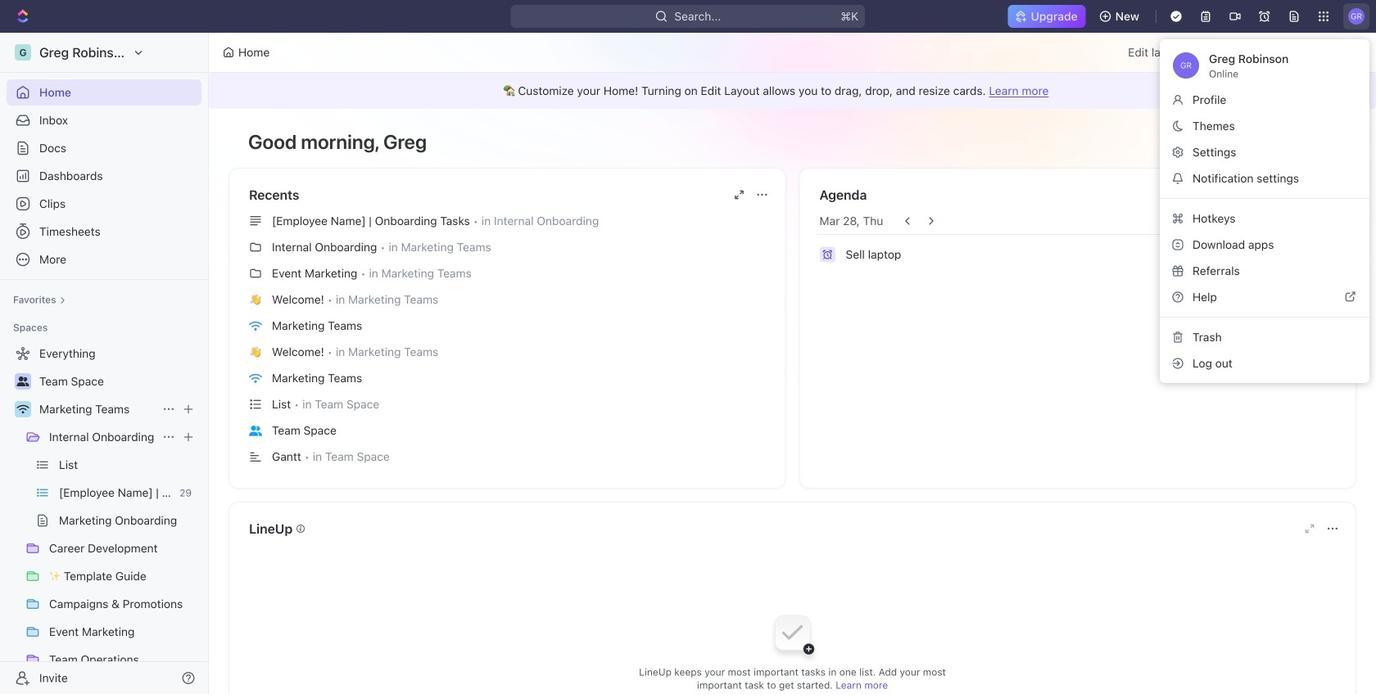 Task type: describe. For each thing, give the bounding box(es) containing it.
tree inside sidebar navigation
[[7, 341, 202, 695]]

sidebar navigation
[[0, 33, 209, 695]]



Task type: vqa. For each thing, say whether or not it's contained in the screenshot.
Notes
no



Task type: locate. For each thing, give the bounding box(es) containing it.
1 horizontal spatial wifi image
[[249, 373, 262, 384]]

user group image
[[249, 426, 262, 436]]

1 vertical spatial wifi image
[[17, 405, 29, 415]]

0 horizontal spatial wifi image
[[17, 405, 29, 415]]

wifi image inside sidebar navigation
[[17, 405, 29, 415]]

wifi image
[[249, 321, 262, 331]]

0 vertical spatial wifi image
[[249, 373, 262, 384]]

tree
[[7, 341, 202, 695]]

wifi image
[[249, 373, 262, 384], [17, 405, 29, 415]]



